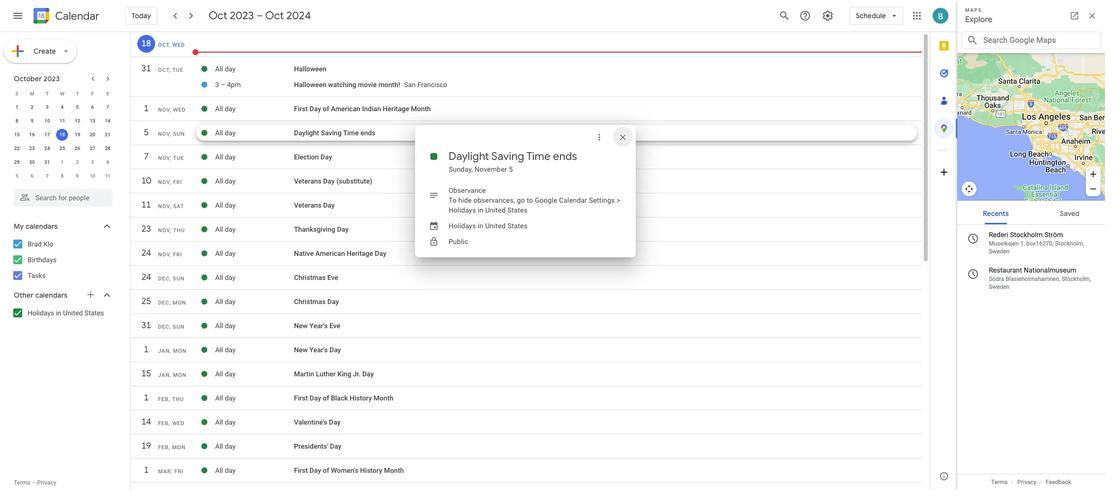 Task type: locate. For each thing, give the bounding box(es) containing it.
7 up 14 element
[[106, 104, 109, 110]]

ends down indian
[[361, 129, 376, 137]]

1 down 15 link at bottom left
[[143, 393, 148, 404]]

jan inside 15 "row"
[[158, 372, 170, 379]]

– left 4pm
[[221, 81, 225, 89]]

1 link up 5 link
[[137, 100, 155, 118]]

halloween up halloween watching movie month! button
[[294, 65, 327, 73]]

to
[[527, 197, 533, 204]]

today
[[132, 11, 151, 20]]

day inside the 14 "row"
[[329, 419, 341, 427]]

2 halloween from the top
[[294, 81, 327, 89]]

, inside '10' row
[[170, 179, 171, 186]]

of left black
[[323, 395, 329, 403]]

1 new from the top
[[294, 322, 308, 330]]

feb inside the 14 "row"
[[158, 421, 169, 427]]

nov inside 7 row
[[158, 155, 170, 162]]

all day inside 11 row
[[215, 202, 236, 209]]

1 halloween from the top
[[294, 65, 327, 73]]

25 row
[[131, 293, 922, 316]]

row up november 8 element
[[9, 156, 115, 169]]

0 vertical spatial year's
[[310, 322, 328, 330]]

history right black
[[350, 395, 372, 403]]

13 all from the top
[[215, 370, 223, 378]]

eve down native american heritage day button
[[328, 274, 338, 282]]

11 down the november 4 element
[[105, 173, 111, 179]]

0 horizontal spatial 23
[[29, 146, 35, 151]]

wed for 1
[[173, 107, 186, 113]]

10 down november 3 element
[[90, 173, 95, 179]]

feb right 19 'link' at the left of page
[[158, 445, 169, 451]]

year's inside 1 row
[[310, 346, 328, 354]]

9 all day from the top
[[215, 274, 236, 282]]

10 row
[[131, 172, 922, 195]]

3 first from the top
[[294, 467, 308, 475]]

2 year's from the top
[[310, 346, 328, 354]]

dec inside 25 row
[[158, 300, 169, 306]]

1 link
[[137, 100, 155, 118], [137, 341, 155, 359], [137, 390, 155, 407], [137, 462, 155, 480]]

row group
[[9, 101, 115, 183], [131, 487, 922, 491]]

15 inside "row"
[[141, 369, 151, 380]]

mon down "dec , mon"
[[173, 348, 187, 355]]

christmas for 24
[[294, 274, 326, 282]]

1 horizontal spatial time
[[527, 150, 551, 164]]

None search field
[[0, 185, 122, 207]]

wed inside 1 row
[[173, 107, 186, 113]]

mon right 25 link
[[173, 300, 186, 306]]

– for terms – privacy
[[32, 480, 36, 487]]

history right women's
[[360, 467, 383, 475]]

25 inside row
[[59, 146, 65, 151]]

5 all day from the top
[[215, 177, 236, 185]]

17 day from the top
[[225, 467, 236, 475]]

all inside '10' row
[[215, 177, 223, 185]]

10 day from the top
[[225, 298, 236, 306]]

dec , sun up "dec , mon"
[[158, 276, 185, 282]]

day for valentine's day
[[225, 419, 236, 427]]

8
[[16, 118, 18, 124], [61, 173, 64, 179]]

nov , fri inside 24 row
[[158, 252, 182, 258]]

15 link
[[137, 366, 155, 383]]

halloween watching movie month! san francisco
[[294, 81, 447, 89]]

31 link for new year's eve
[[137, 317, 155, 335]]

day for christmas eve
[[225, 274, 236, 282]]

11 element
[[56, 115, 68, 127]]

month for first day of women's history month
[[384, 467, 404, 475]]

10 all from the top
[[215, 298, 223, 306]]

12 all from the top
[[215, 346, 223, 354]]

4 nov from the top
[[158, 179, 170, 186]]

25 down 18, today element
[[59, 146, 65, 151]]

nov , fri inside '10' row
[[158, 179, 182, 186]]

saving inside the daylight saving time ends sunday, november 5
[[492, 150, 524, 164]]

ends for daylight saving time ends sunday, november 5
[[553, 150, 578, 164]]

1 vertical spatial jan
[[158, 372, 170, 379]]

24 down 17 element in the top left of the page
[[44, 146, 50, 151]]

day inside 25 row
[[328, 298, 339, 306]]

jan up feb , thu
[[158, 348, 170, 355]]

saving up november
[[492, 150, 524, 164]]

1 feb from the top
[[158, 397, 169, 403]]

10 all day from the top
[[215, 298, 236, 306]]

veterans inside '10' row
[[294, 177, 322, 185]]

14
[[105, 118, 111, 124], [141, 417, 151, 428]]

american down halloween watching movie month! button
[[331, 105, 361, 113]]

8 day from the top
[[225, 250, 236, 258]]

0 horizontal spatial –
[[32, 480, 36, 487]]

daylight saving time ends button
[[294, 129, 376, 137]]

new inside 1 row
[[294, 346, 308, 354]]

all day cell inside 7 row
[[215, 149, 294, 165]]

1 veterans from the top
[[294, 177, 322, 185]]

14 row
[[131, 414, 922, 437]]

2 row from the top
[[9, 101, 115, 114]]

, inside 15 "row"
[[170, 372, 171, 379]]

23 down 16 element
[[29, 146, 35, 151]]

thu down 'sat'
[[173, 228, 185, 234]]

5 day from the top
[[225, 177, 236, 185]]

3 day from the top
[[225, 129, 236, 137]]

all day cell inside 19 row
[[215, 439, 294, 455]]

s right 'f'
[[106, 91, 109, 96]]

1 for first day of american indian heritage month
[[143, 103, 148, 114]]

12 element
[[72, 115, 83, 127]]

feb for 1
[[158, 397, 169, 403]]

17 all from the top
[[215, 467, 223, 475]]

27 element
[[87, 143, 98, 155]]

first down martin
[[294, 395, 308, 403]]

fri inside '10' row
[[173, 179, 182, 186]]

9 all day cell from the top
[[215, 270, 294, 286]]

saving
[[321, 129, 342, 137], [492, 150, 524, 164]]

ends
[[361, 129, 376, 137], [553, 150, 578, 164]]

tue for 7
[[173, 155, 184, 162]]

0 vertical spatial 15
[[14, 132, 20, 137]]

veterans
[[294, 177, 322, 185], [294, 202, 322, 209]]

2 1 link from the top
[[137, 341, 155, 359]]

nov , fri for 24
[[158, 252, 182, 258]]

1 horizontal spatial 8
[[61, 173, 64, 179]]

0 vertical spatial veterans
[[294, 177, 322, 185]]

saving up election day button
[[321, 129, 342, 137]]

31 link inside row group
[[137, 60, 155, 78]]

daylight inside the daylight saving time ends sunday, november 5
[[449, 150, 489, 164]]

30 element
[[26, 157, 38, 168]]

, for thanksgiving day
[[170, 228, 171, 234]]

row containing 15
[[9, 128, 115, 142]]

1 horizontal spatial s
[[106, 91, 109, 96]]

thu inside 23 row
[[173, 228, 185, 234]]

28 element
[[102, 143, 114, 155]]

0 vertical spatial 8
[[16, 118, 18, 124]]

cell
[[294, 77, 917, 93]]

14 day from the top
[[225, 395, 236, 403]]

, for presidents' day
[[169, 445, 170, 451]]

halloween
[[294, 65, 327, 73], [294, 81, 327, 89]]

nov left 'sat'
[[158, 203, 170, 210]]

0 vertical spatial history
[[350, 395, 372, 403]]

nov for 24
[[158, 252, 170, 258]]

13 day from the top
[[225, 370, 236, 378]]

all day cell inside 11 row
[[215, 198, 294, 213]]

13 all day from the top
[[215, 370, 236, 378]]

calendar
[[55, 9, 99, 23], [559, 197, 587, 204]]

mon down feb , wed
[[172, 445, 186, 451]]

wed inside 18 row group
[[172, 42, 185, 48]]

row
[[9, 87, 115, 101], [9, 101, 115, 114], [9, 114, 115, 128], [9, 128, 115, 142], [9, 142, 115, 156], [9, 156, 115, 169], [9, 169, 115, 183]]

2 vertical spatial month
[[384, 467, 404, 475]]

15 for 15 element
[[14, 132, 20, 137]]

2 horizontal spatial 7
[[143, 151, 148, 163]]

0 horizontal spatial row group
[[9, 101, 115, 183]]

all day inside '31' row group
[[215, 65, 236, 73]]

0 vertical spatial of
[[323, 105, 329, 113]]

1 vertical spatial christmas
[[294, 298, 326, 306]]

row up november 1 element
[[9, 142, 115, 156]]

2 horizontal spatial 3
[[215, 81, 219, 89]]

all inside 11 row
[[215, 202, 223, 209]]

, inside 18 row group
[[169, 42, 171, 48]]

1 vertical spatial 6
[[31, 173, 33, 179]]

17 all day from the top
[[215, 467, 236, 475]]

mon inside 25 row
[[173, 300, 186, 306]]

all day for veterans day (substitute)
[[215, 177, 236, 185]]

17
[[44, 132, 50, 137]]

1 horizontal spatial 15
[[141, 369, 151, 380]]

day inside 11 row
[[225, 202, 236, 209]]

all day for martin luther king jr. day
[[215, 370, 236, 378]]

2023 for october
[[44, 74, 60, 83]]

presidents' day button
[[294, 443, 342, 451]]

christmas eve
[[294, 274, 338, 282]]

nov inside 11 row
[[158, 203, 170, 210]]

0 vertical spatial 24
[[44, 146, 50, 151]]

day for daylight saving time ends
[[225, 129, 236, 137]]

native american heritage day button
[[294, 250, 387, 258]]

daylight saving time ends sunday, november 5
[[449, 150, 578, 173]]

dec , sun
[[158, 276, 185, 282], [158, 324, 185, 331]]

11 up 18, today element
[[59, 118, 65, 124]]

6 all from the top
[[215, 202, 223, 209]]

day inside '10' row
[[323, 177, 335, 185]]

all day for first day of women's history month
[[215, 467, 236, 475]]

all day cell inside 25 row
[[215, 294, 294, 310]]

0 horizontal spatial 4
[[61, 104, 64, 110]]

row containing 8
[[9, 114, 115, 128]]

1 vertical spatial 24 link
[[137, 269, 155, 287]]

nov for 23
[[158, 228, 170, 234]]

schedule button
[[850, 4, 904, 28]]

22 element
[[11, 143, 23, 155]]

4 all from the top
[[215, 153, 223, 161]]

16 all day cell from the top
[[215, 439, 294, 455]]

0 vertical spatial 24 link
[[137, 245, 155, 263]]

wed inside the 14 "row"
[[172, 421, 185, 427]]

all for first day of american indian heritage month
[[215, 105, 223, 113]]

2 vertical spatial dec
[[158, 324, 169, 331]]

calendars
[[26, 222, 58, 231], [35, 291, 68, 300]]

15 all day cell from the top
[[215, 415, 294, 431]]

first day of american indian heritage month button
[[294, 105, 431, 113]]

0 vertical spatial 11
[[59, 118, 65, 124]]

1 vertical spatial american
[[316, 250, 345, 258]]

, inside 19 row
[[169, 445, 170, 451]]

, for halloween
[[169, 67, 171, 73]]

new down christmas day
[[294, 322, 308, 330]]

22
[[14, 146, 20, 151]]

1 horizontal spatial 19
[[141, 441, 151, 452]]

1 horizontal spatial 3
[[91, 160, 94, 165]]

24 link up 25 link
[[137, 269, 155, 287]]

3 nov from the top
[[158, 155, 170, 162]]

11
[[59, 118, 65, 124], [105, 173, 111, 179], [141, 200, 151, 211]]

all day for new year's day
[[215, 346, 236, 354]]

15 row
[[131, 366, 922, 388]]

10 for 10 element
[[44, 118, 50, 124]]

all inside 19 row
[[215, 443, 223, 451]]

2 day from the top
[[225, 105, 236, 113]]

1 dec from the top
[[158, 276, 169, 282]]

all day cell inside the 14 "row"
[[215, 415, 294, 431]]

6 down 'f'
[[91, 104, 94, 110]]

0 vertical spatial heritage
[[383, 105, 409, 113]]

saving inside 5 row
[[321, 129, 342, 137]]

1 vertical spatial ends
[[553, 150, 578, 164]]

mon inside 15 "row"
[[173, 372, 187, 379]]

add other calendars image
[[86, 290, 96, 300]]

15 all day from the top
[[215, 419, 236, 427]]

other
[[14, 291, 34, 300]]

1 day from the top
[[225, 65, 236, 73]]

day inside '10' row
[[225, 177, 236, 185]]

31 link down 25 link
[[137, 317, 155, 335]]

november 5 element
[[11, 170, 23, 182]]

grid
[[131, 32, 922, 491]]

2 vertical spatial wed
[[172, 421, 185, 427]]

– right terms link
[[32, 480, 36, 487]]

christmas down native
[[294, 274, 326, 282]]

0 horizontal spatial 25
[[59, 146, 65, 151]]

0 vertical spatial calendar
[[55, 9, 99, 23]]

1 link for first day of american indian heritage month
[[137, 100, 155, 118]]

1 24 row from the top
[[131, 245, 922, 268]]

1 1 link from the top
[[137, 100, 155, 118]]

all day inside '10' row
[[215, 177, 236, 185]]

7 row
[[131, 148, 922, 171]]

feb , thu
[[158, 397, 184, 403]]

1 vertical spatial year's
[[310, 346, 328, 354]]

women's
[[331, 467, 359, 475]]

1 vertical spatial 15
[[141, 369, 151, 380]]

10 for 10 link
[[141, 175, 151, 187]]

0 vertical spatial row group
[[9, 101, 115, 183]]

oct 2023 – oct 2024
[[209, 9, 311, 23]]

31 down 25 link
[[141, 320, 151, 332]]

sun for 5
[[173, 131, 185, 137]]

17 all day cell from the top
[[215, 463, 294, 479]]

2 dec from the top
[[158, 300, 169, 306]]

halloween watching movie month! button
[[294, 81, 400, 89]]

9 down november 2 'element'
[[76, 173, 79, 179]]

5 all day cell from the top
[[215, 173, 294, 189]]

day inside 15 "row"
[[225, 370, 236, 378]]

eve up new year's day
[[330, 322, 340, 330]]

halloween button
[[294, 65, 327, 73]]

1 vertical spatial jan , mon
[[158, 372, 187, 379]]

nov for 5
[[158, 131, 170, 137]]

halloween down halloween button
[[294, 81, 327, 89]]

first for first day of american indian heritage month
[[294, 105, 308, 113]]

0 vertical spatial nov , fri
[[158, 179, 182, 186]]

feb right 14 link
[[158, 421, 169, 427]]

15 element
[[11, 129, 23, 141]]

0 vertical spatial 6
[[91, 104, 94, 110]]

1 row
[[131, 100, 922, 123], [131, 341, 922, 364], [131, 390, 922, 412], [131, 462, 922, 485]]

all day inside the 14 "row"
[[215, 419, 236, 427]]

nov for 11
[[158, 203, 170, 210]]

18 left oct , wed
[[141, 38, 151, 49]]

2 24 link from the top
[[137, 269, 155, 287]]

7 for november 7 element
[[46, 173, 49, 179]]

0 horizontal spatial 19
[[75, 132, 80, 137]]

main drawer image
[[12, 10, 24, 22]]

1 first from the top
[[294, 105, 308, 113]]

row containing 5
[[9, 169, 115, 183]]

25 inside row
[[141, 296, 151, 307]]

fri inside 1 row
[[174, 469, 184, 475]]

0 horizontal spatial s
[[15, 91, 18, 96]]

day for first day of women's history month
[[310, 467, 321, 475]]

calendar inside observance to hide observances, go to google calendar settings > holidays in united states
[[559, 197, 587, 204]]

all for veterans day (substitute)
[[215, 177, 223, 185]]

24 down 23 link
[[141, 248, 151, 259]]

1 row up the 14 "row" at bottom
[[131, 390, 922, 412]]

day for presidents' day
[[330, 443, 342, 451]]

14 inside "row"
[[141, 417, 151, 428]]

1 vertical spatial dec , sun
[[158, 324, 185, 331]]

1 link up 15 link at bottom left
[[137, 341, 155, 359]]

7
[[106, 104, 109, 110], [143, 151, 148, 163], [46, 173, 49, 179]]

0 vertical spatial daylight
[[294, 129, 319, 137]]

fri for 24
[[173, 252, 182, 258]]

5 down daylight saving time ends heading
[[509, 166, 513, 173]]

7 row from the top
[[9, 169, 115, 183]]

all day for thanksgiving day
[[215, 226, 236, 234]]

all day cell for veterans day (substitute)
[[215, 173, 294, 189]]

day inside 5 row
[[225, 129, 236, 137]]

all day inside 25 row
[[215, 298, 236, 306]]

feb , wed
[[158, 421, 185, 427]]

31 inside row group
[[141, 63, 151, 74]]

0 vertical spatial 25
[[59, 146, 65, 151]]

1 christmas from the top
[[294, 274, 326, 282]]

calendar heading
[[53, 9, 99, 23]]

31 link
[[137, 60, 155, 78], [137, 317, 155, 335]]

calendars down tasks
[[35, 291, 68, 300]]

day for first day of american indian heritage month
[[225, 105, 236, 113]]

birthdays
[[28, 256, 57, 264]]

all day cell inside 5 row
[[215, 125, 294, 141]]

18 row group
[[131, 35, 922, 58]]

cell containing halloween watching movie month!
[[294, 77, 917, 93]]

2 jan , mon from the top
[[158, 372, 187, 379]]

0 vertical spatial halloween
[[294, 65, 327, 73]]

14 all day cell from the top
[[215, 391, 294, 406]]

holidays in united states down observances,
[[449, 222, 528, 230]]

sun up "dec , mon"
[[173, 276, 185, 282]]

sun down nov , wed
[[173, 131, 185, 137]]

dec up "dec , mon"
[[158, 276, 169, 282]]

veterans up thanksgiving at the top left
[[294, 202, 322, 209]]

2 horizontal spatial 11
[[141, 200, 151, 211]]

nov for 7
[[158, 155, 170, 162]]

4 1 link from the top
[[137, 462, 155, 480]]

19 inside october 2023 grid
[[75, 132, 80, 137]]

valentine's day
[[294, 419, 341, 427]]

all day for veterans day
[[215, 202, 236, 209]]

14 for 14 link
[[141, 417, 151, 428]]

15
[[14, 132, 20, 137], [141, 369, 151, 380]]

oct , tue
[[158, 67, 184, 73]]

november 10 element
[[87, 170, 98, 182]]

5 up 12 at the top
[[76, 104, 79, 110]]

all day cell inside 23 row
[[215, 222, 294, 237]]

4 down 28 element
[[106, 160, 109, 165]]

2 horizontal spatial –
[[257, 9, 263, 23]]

– inside 'cell'
[[221, 81, 225, 89]]

1 all day from the top
[[215, 65, 236, 73]]

time inside 5 row
[[343, 129, 359, 137]]

fri down nov , thu
[[173, 252, 182, 258]]

2 feb from the top
[[158, 421, 169, 427]]

november 7 element
[[41, 170, 53, 182]]

calendars for my calendars
[[26, 222, 58, 231]]

my
[[14, 222, 24, 231]]

time down first day of american indian heritage month
[[343, 129, 359, 137]]

3 dec from the top
[[158, 324, 169, 331]]

31 for new year's eve
[[141, 320, 151, 332]]

0 vertical spatial 3
[[215, 81, 219, 89]]

sun for 31
[[173, 324, 185, 331]]

18 inside 'cell'
[[59, 132, 65, 137]]

all day for new year's eve
[[215, 322, 236, 330]]

of up daylight saving time ends
[[323, 105, 329, 113]]

24 row down 23 row
[[131, 245, 922, 268]]

all
[[215, 65, 223, 73], [215, 105, 223, 113], [215, 129, 223, 137], [215, 153, 223, 161], [215, 177, 223, 185], [215, 202, 223, 209], [215, 226, 223, 234], [215, 250, 223, 258], [215, 274, 223, 282], [215, 298, 223, 306], [215, 322, 223, 330], [215, 346, 223, 354], [215, 370, 223, 378], [215, 395, 223, 403], [215, 419, 223, 427], [215, 443, 223, 451], [215, 467, 223, 475]]

1 vertical spatial heritage
[[347, 250, 373, 258]]

, inside 23 row
[[170, 228, 171, 234]]

dec
[[158, 276, 169, 282], [158, 300, 169, 306], [158, 324, 169, 331]]

martin luther king jr. day
[[294, 370, 374, 378]]

1 horizontal spatial 11
[[105, 173, 111, 179]]

1 of from the top
[[323, 105, 329, 113]]

dec , sun inside 24 row
[[158, 276, 185, 282]]

row up 18, today element
[[9, 114, 115, 128]]

23 inside grid
[[29, 146, 35, 151]]

dec , mon
[[158, 300, 186, 306]]

1 vertical spatial time
[[527, 150, 551, 164]]

all day inside 19 row
[[215, 443, 236, 451]]

2 vertical spatial first
[[294, 467, 308, 475]]

wed up nov , sun
[[173, 107, 186, 113]]

tab list
[[931, 32, 958, 463]]

24 row up 25 row
[[131, 269, 922, 292]]

1 vertical spatial halloween
[[294, 81, 327, 89]]

2 vertical spatial 3
[[91, 160, 94, 165]]

holidays
[[449, 206, 476, 214], [449, 222, 476, 230], [28, 309, 54, 317]]

0 horizontal spatial time
[[343, 129, 359, 137]]

nov down nov , thu
[[158, 252, 170, 258]]

0 horizontal spatial saving
[[321, 129, 342, 137]]

wed up feb , mon
[[172, 421, 185, 427]]

sun down "dec , mon"
[[173, 324, 185, 331]]

day inside 25 row
[[225, 298, 236, 306]]

3 feb from the top
[[158, 445, 169, 451]]

november 1 element
[[56, 157, 68, 168]]

16 all from the top
[[215, 443, 223, 451]]

tue inside 7 row
[[173, 155, 184, 162]]

5 all from the top
[[215, 177, 223, 185]]

10
[[44, 118, 50, 124], [90, 173, 95, 179], [141, 175, 151, 187]]

all inside 7 row
[[215, 153, 223, 161]]

all for election day
[[215, 153, 223, 161]]

1 all from the top
[[215, 65, 223, 73]]

all day
[[215, 65, 236, 73], [215, 105, 236, 113], [215, 129, 236, 137], [215, 153, 236, 161], [215, 177, 236, 185], [215, 202, 236, 209], [215, 226, 236, 234], [215, 250, 236, 258], [215, 274, 236, 282], [215, 298, 236, 306], [215, 322, 236, 330], [215, 346, 236, 354], [215, 370, 236, 378], [215, 395, 236, 403], [215, 419, 236, 427], [215, 443, 236, 451], [215, 467, 236, 475]]

, inside 25 row
[[169, 300, 171, 306]]

year's up new year's day
[[310, 322, 328, 330]]

2 veterans from the top
[[294, 202, 322, 209]]

nov right 5 link
[[158, 131, 170, 137]]

0 vertical spatial tue
[[172, 67, 184, 73]]

of
[[323, 105, 329, 113], [323, 395, 329, 403], [323, 467, 329, 475]]

election
[[294, 153, 319, 161]]

2 all day cell from the top
[[215, 101, 294, 117]]

row group containing 1
[[9, 101, 115, 183]]

6 all day from the top
[[215, 202, 236, 209]]

0 horizontal spatial daylight
[[294, 129, 319, 137]]

feb inside 1 row
[[158, 397, 169, 403]]

all for thanksgiving day
[[215, 226, 223, 234]]

1 31 row from the top
[[131, 60, 922, 83]]

14 up 19 'link' at the left of page
[[141, 417, 151, 428]]

0 horizontal spatial 10
[[44, 118, 50, 124]]

5 up 7 link at the left top of the page
[[143, 127, 148, 138]]

0 vertical spatial in
[[478, 206, 484, 214]]

6 down 30 element
[[31, 173, 33, 179]]

1 vertical spatial 7
[[143, 151, 148, 163]]

1 vertical spatial 24
[[141, 248, 151, 259]]

0 vertical spatial american
[[331, 105, 361, 113]]

1 vertical spatial month
[[374, 395, 394, 403]]

feb for 19
[[158, 445, 169, 451]]

2 nov from the top
[[158, 131, 170, 137]]

day for new year's day
[[225, 346, 236, 354]]

1 vertical spatial fri
[[173, 252, 182, 258]]

2 christmas from the top
[[294, 298, 326, 306]]

of for black
[[323, 395, 329, 403]]

all day cell for first day of black history month
[[215, 391, 294, 406]]

, for christmas eve
[[169, 276, 171, 282]]

3 for 3 – 4pm
[[215, 81, 219, 89]]

19 for 19 'link' at the left of page
[[141, 441, 151, 452]]

oct inside 18 row group
[[158, 42, 169, 48]]

all for daylight saving time ends
[[215, 129, 223, 137]]

12 all day cell from the top
[[215, 342, 294, 358]]

4 all day from the top
[[215, 153, 236, 161]]

month
[[411, 105, 431, 113], [374, 395, 394, 403], [384, 467, 404, 475]]

(substitute)
[[337, 177, 372, 185]]

1 vertical spatial 8
[[61, 173, 64, 179]]

11 all day from the top
[[215, 322, 236, 330]]

3 row from the top
[[9, 114, 115, 128]]

24 link for native
[[137, 245, 155, 263]]

2 down m
[[31, 104, 33, 110]]

row down w
[[9, 101, 115, 114]]

24 for native
[[141, 248, 151, 259]]

0 vertical spatial month
[[411, 105, 431, 113]]

1 horizontal spatial 4
[[106, 160, 109, 165]]

1 vertical spatial 19
[[141, 441, 151, 452]]

2 all from the top
[[215, 105, 223, 113]]

nov , fri right 10 link
[[158, 179, 182, 186]]

17 element
[[41, 129, 53, 141]]

all day inside 23 row
[[215, 226, 236, 234]]

24
[[44, 146, 50, 151], [141, 248, 151, 259], [141, 272, 151, 283]]

sun inside "31" row
[[173, 324, 185, 331]]

2 vertical spatial 11
[[141, 200, 151, 211]]

year's down new year's eve button
[[310, 346, 328, 354]]

2 vertical spatial –
[[32, 480, 36, 487]]

1 vertical spatial saving
[[492, 150, 524, 164]]

nov for 1
[[158, 107, 170, 113]]

19
[[75, 132, 80, 137], [141, 441, 151, 452]]

11 day from the top
[[225, 322, 236, 330]]

14 all from the top
[[215, 395, 223, 403]]

6 all day cell from the top
[[215, 198, 294, 213]]

first day of women's history month
[[294, 467, 404, 475]]

daylight saving time ends
[[294, 129, 376, 137]]

5 row from the top
[[9, 142, 115, 156]]

6
[[91, 104, 94, 110], [31, 173, 33, 179]]

1 vertical spatial 3
[[46, 104, 49, 110]]

heritage inside 1 row
[[383, 105, 409, 113]]

ends inside the daylight saving time ends sunday, november 5
[[553, 150, 578, 164]]

all day cell for daylight saving time ends
[[215, 125, 294, 141]]

1 vertical spatial feb
[[158, 421, 169, 427]]

, inside 11 row
[[170, 203, 171, 210]]

1 horizontal spatial saving
[[492, 150, 524, 164]]

daylight inside 5 row
[[294, 129, 319, 137]]

row up "11" element
[[9, 87, 115, 101]]

4 day from the top
[[225, 153, 236, 161]]

row down november 1 element
[[9, 169, 115, 183]]

11 inside row
[[141, 200, 151, 211]]

2 s from the left
[[106, 91, 109, 96]]

1 row from the top
[[9, 87, 115, 101]]

0 vertical spatial 23
[[29, 146, 35, 151]]

all day cell for new year's day
[[215, 342, 294, 358]]

all day cell for first day of women's history month
[[215, 463, 294, 479]]

0 vertical spatial calendars
[[26, 222, 58, 231]]

, for election day
[[170, 155, 171, 162]]

dec right 25 link
[[158, 300, 169, 306]]

1 horizontal spatial 25
[[141, 296, 151, 307]]

s left m
[[15, 91, 18, 96]]

feb inside 19 row
[[158, 445, 169, 451]]

movie
[[358, 81, 377, 89]]

21 element
[[102, 129, 114, 141]]

19 inside 'link'
[[141, 441, 151, 452]]

feb up feb , wed
[[158, 397, 169, 403]]

31 link left oct , tue
[[137, 60, 155, 78]]

cell inside '31' row group
[[294, 77, 917, 93]]

14 inside row
[[105, 118, 111, 124]]

sun
[[173, 131, 185, 137], [173, 276, 185, 282], [173, 324, 185, 331]]

0 vertical spatial 18
[[141, 38, 151, 49]]

1 all day cell from the top
[[215, 61, 294, 77]]

calendars inside dropdown button
[[35, 291, 68, 300]]

1 vertical spatial 25
[[141, 296, 151, 307]]

holidays down hide
[[449, 206, 476, 214]]

thu up feb , wed
[[172, 397, 184, 403]]

7 down 5 link
[[143, 151, 148, 163]]

2 first from the top
[[294, 395, 308, 403]]

25 element
[[56, 143, 68, 155]]

first for first day of women's history month
[[294, 467, 308, 475]]

election day
[[294, 153, 332, 161]]

nov right 10 link
[[158, 179, 170, 186]]

heritage
[[383, 105, 409, 113], [347, 250, 373, 258]]

american
[[331, 105, 361, 113], [316, 250, 345, 258]]

20
[[90, 132, 95, 137]]

, inside 5 row
[[170, 131, 171, 137]]

luther
[[316, 370, 336, 378]]

day for christmas day
[[328, 298, 339, 306]]

2 31 link from the top
[[137, 317, 155, 335]]

october 2023
[[14, 74, 60, 83]]

oct
[[209, 9, 227, 23], [265, 9, 284, 23], [158, 42, 169, 48], [158, 67, 169, 73]]

in inside observance to hide observances, go to google calendar settings > holidays in united states
[[478, 206, 484, 214]]

5
[[76, 104, 79, 110], [143, 127, 148, 138], [509, 166, 513, 173], [16, 173, 18, 179]]

1 horizontal spatial 2
[[76, 160, 79, 165]]

october
[[14, 74, 42, 83]]

brad
[[28, 240, 42, 248]]

1 jan , mon from the top
[[158, 348, 187, 355]]

2 1 row from the top
[[131, 341, 922, 364]]

0 vertical spatial 31 link
[[137, 60, 155, 78]]

24 row
[[131, 245, 922, 268], [131, 269, 922, 292]]

feb
[[158, 397, 169, 403], [158, 421, 169, 427], [158, 445, 169, 451]]

holidays up public
[[449, 222, 476, 230]]

all inside 23 row
[[215, 226, 223, 234]]

nov inside '10' row
[[158, 179, 170, 186]]

all inside 5 row
[[215, 129, 223, 137]]

dec , sun down "dec , mon"
[[158, 324, 185, 331]]

1 horizontal spatial –
[[221, 81, 225, 89]]

0 vertical spatial time
[[343, 129, 359, 137]]

dec , sun for 24
[[158, 276, 185, 282]]

day inside 24 row
[[375, 250, 387, 258]]

11 all from the top
[[215, 322, 223, 330]]

holidays down other calendars
[[28, 309, 54, 317]]

all day for daylight saving time ends
[[215, 129, 236, 137]]

daylight
[[294, 129, 319, 137], [449, 150, 489, 164]]

, for first day of american indian heritage month
[[170, 107, 171, 113]]

0 vertical spatial wed
[[172, 42, 185, 48]]

10 inside row
[[141, 175, 151, 187]]

19 down 12 element
[[75, 132, 80, 137]]

1 t from the left
[[46, 91, 49, 96]]

19 row
[[131, 438, 922, 461]]

19 for 19 element
[[75, 132, 80, 137]]

all inside 25 row
[[215, 298, 223, 306]]

0 horizontal spatial 11
[[59, 118, 65, 124]]

all day cell for martin luther king jr. day
[[215, 367, 294, 382]]

calendar element
[[32, 6, 99, 28]]

31 element
[[41, 157, 53, 168]]

7 day from the top
[[225, 226, 236, 234]]

16
[[29, 132, 35, 137]]

0 vertical spatial 4
[[61, 104, 64, 110]]

10 all day cell from the top
[[215, 294, 294, 310]]

day inside 19 row
[[330, 443, 342, 451]]

3 all day cell from the top
[[215, 125, 294, 141]]

1 horizontal spatial 9
[[76, 173, 79, 179]]

calendars up brad klo
[[26, 222, 58, 231]]

to
[[449, 197, 457, 204]]

– left 2024 at the left of the page
[[257, 9, 263, 23]]

7 all from the top
[[215, 226, 223, 234]]

day inside 7 row
[[225, 153, 236, 161]]

16 all day from the top
[[215, 443, 236, 451]]

31 row down 18 row group at the top
[[131, 60, 922, 83]]

sun inside 24 row
[[173, 276, 185, 282]]

7 inside row
[[143, 151, 148, 163]]

14 all day from the top
[[215, 395, 236, 403]]

1 vertical spatial new
[[294, 346, 308, 354]]

31 row
[[131, 60, 922, 83], [131, 317, 922, 340]]

18 for 18, today element
[[59, 132, 65, 137]]

4 all day cell from the top
[[215, 149, 294, 165]]

all day cell for halloween
[[215, 61, 294, 77]]

heritage right indian
[[383, 105, 409, 113]]

4 down w
[[61, 104, 64, 110]]

of for american
[[323, 105, 329, 113]]

new
[[294, 322, 308, 330], [294, 346, 308, 354]]

row down "11" element
[[9, 128, 115, 142]]

1 nov from the top
[[158, 107, 170, 113]]

november 9 element
[[72, 170, 83, 182]]

15 day from the top
[[225, 419, 236, 427]]

wed up oct , tue
[[172, 42, 185, 48]]

2 nov , fri from the top
[[158, 252, 182, 258]]

12 all day from the top
[[215, 346, 236, 354]]

nov right 7 link at the left top of the page
[[158, 155, 170, 162]]

11 row
[[131, 197, 922, 219]]

november 4 element
[[102, 157, 114, 168]]

10 up "17"
[[44, 118, 50, 124]]

holidays in united states down other calendars dropdown button
[[28, 309, 104, 317]]

24 link down 23 link
[[137, 245, 155, 263]]

new for 31
[[294, 322, 308, 330]]

christmas inside 25 row
[[294, 298, 326, 306]]

1 vertical spatial 14
[[141, 417, 151, 428]]

ends for daylight saving time ends
[[361, 129, 376, 137]]

1 vertical spatial daylight
[[449, 150, 489, 164]]

google
[[535, 197, 557, 204]]

3 1 link from the top
[[137, 390, 155, 407]]

1 horizontal spatial ends
[[553, 150, 578, 164]]

1 vertical spatial history
[[360, 467, 383, 475]]

1 dec , sun from the top
[[158, 276, 185, 282]]

4 row from the top
[[9, 128, 115, 142]]

all day cell
[[215, 61, 294, 77], [215, 101, 294, 117], [215, 125, 294, 141], [215, 149, 294, 165], [215, 173, 294, 189], [215, 198, 294, 213], [215, 222, 294, 237], [215, 246, 294, 262], [215, 270, 294, 286], [215, 294, 294, 310], [215, 318, 294, 334], [215, 342, 294, 358], [215, 367, 294, 382], [215, 391, 294, 406], [215, 415, 294, 431], [215, 439, 294, 455], [215, 463, 294, 479]]

1 vertical spatial 31 row
[[131, 317, 922, 340]]

3 of from the top
[[323, 467, 329, 475]]

0 horizontal spatial 15
[[14, 132, 20, 137]]

eve
[[328, 274, 338, 282], [330, 322, 340, 330]]

all day for presidents' day
[[215, 443, 236, 451]]

all day cell for election day
[[215, 149, 294, 165]]

observance
[[449, 187, 486, 195]]



Task type: describe. For each thing, give the bounding box(es) containing it.
24 inside 24 element
[[44, 146, 50, 151]]

3 – 4pm
[[215, 81, 241, 89]]

all for new year's day
[[215, 346, 223, 354]]

5 inside row
[[143, 127, 148, 138]]

, for martin luther king jr. day
[[170, 372, 171, 379]]

11 for "11" element
[[59, 118, 65, 124]]

nov , sun
[[158, 131, 185, 137]]

5 row
[[131, 124, 922, 147]]

13 element
[[87, 115, 98, 127]]

history for women's
[[360, 467, 383, 475]]

3 for november 3 element
[[91, 160, 94, 165]]

feb , mon
[[158, 445, 186, 451]]

martin
[[294, 370, 314, 378]]

row containing 22
[[9, 142, 115, 156]]

san
[[404, 81, 416, 89]]

fri for 1
[[174, 469, 184, 475]]

6 inside november 6 'element'
[[31, 173, 33, 179]]

2 24 row from the top
[[131, 269, 922, 292]]

my calendars list
[[2, 236, 122, 284]]

31 inside row
[[44, 160, 50, 165]]

2 vertical spatial in
[[56, 309, 61, 317]]

martin luther king jr. day button
[[294, 370, 374, 378]]

time for daylight saving time ends
[[343, 129, 359, 137]]

1 vertical spatial in
[[478, 222, 484, 230]]

18, today element
[[56, 129, 68, 141]]

election day button
[[294, 153, 332, 161]]

new for 1
[[294, 346, 308, 354]]

thanksgiving day button
[[294, 226, 349, 234]]

create
[[34, 47, 56, 56]]

holidays inside observance to hide observances, go to google calendar settings > holidays in united states
[[449, 206, 476, 214]]

4 1 row from the top
[[131, 462, 922, 485]]

13
[[90, 118, 95, 124]]

f
[[91, 91, 94, 96]]

10 link
[[137, 172, 155, 190]]

1 down 25 element
[[61, 160, 64, 165]]

today button
[[125, 4, 158, 28]]

11 for november 11 element
[[105, 173, 111, 179]]

12
[[75, 118, 80, 124]]

my calendars
[[14, 222, 58, 231]]

presidents' day
[[294, 443, 342, 451]]

26 element
[[72, 143, 83, 155]]

dec for 31
[[158, 324, 169, 331]]

black
[[331, 395, 348, 403]]

wed for 18
[[172, 42, 185, 48]]

2 vertical spatial united
[[63, 309, 83, 317]]

1 horizontal spatial 7
[[106, 104, 109, 110]]

veterans day
[[294, 202, 335, 209]]

nov , wed
[[158, 107, 186, 113]]

31 row group
[[131, 60, 922, 97]]

all for veterans day
[[215, 202, 223, 209]]

new year's eve button
[[294, 322, 340, 330]]

4pm
[[227, 81, 241, 89]]

veterans for 10
[[294, 177, 322, 185]]

5 down 29 element
[[16, 173, 18, 179]]

valentine's day button
[[294, 419, 341, 427]]

jan for 15
[[158, 372, 170, 379]]

day for valentine's day
[[329, 419, 341, 427]]

daylight saving time ends heading
[[449, 150, 578, 164]]

privacy link
[[37, 480, 56, 487]]

all day for christmas day
[[215, 298, 236, 306]]

day for new year's eve
[[225, 322, 236, 330]]

day for veterans day (substitute)
[[225, 177, 236, 185]]

nov , tue
[[158, 155, 184, 162]]

23 element
[[26, 143, 38, 155]]

king
[[338, 370, 351, 378]]

christmas eve button
[[294, 274, 338, 282]]

november 8 element
[[56, 170, 68, 182]]

november 3 element
[[87, 157, 98, 168]]

day for veterans day
[[225, 202, 236, 209]]

all day for native american heritage day
[[215, 250, 236, 258]]

all day cell for thanksgiving day
[[215, 222, 294, 237]]

w
[[60, 91, 64, 96]]

11 for "11" link
[[141, 200, 151, 211]]

1 vertical spatial states
[[508, 222, 528, 230]]

terms link
[[14, 480, 30, 487]]

1 up 15 element
[[16, 104, 18, 110]]

31 for halloween
[[141, 63, 151, 74]]

11 link
[[137, 197, 155, 214]]

thu for 23
[[173, 228, 185, 234]]

november 6 element
[[26, 170, 38, 182]]

united inside observance to hide observances, go to google calendar settings > holidays in united states
[[486, 206, 506, 214]]

1 vertical spatial row group
[[131, 487, 922, 491]]

settings menu image
[[822, 10, 834, 22]]

sunday,
[[449, 166, 473, 173]]

all day cell for first day of american indian heritage month
[[215, 101, 294, 117]]

all for valentine's day
[[215, 419, 223, 427]]

states inside observance to hide observances, go to google calendar settings > holidays in united states
[[508, 206, 528, 214]]

– for 3 – 4pm
[[221, 81, 225, 89]]

, for christmas day
[[169, 300, 171, 306]]

all day for first day of black history month
[[215, 395, 236, 403]]

1 link for first day of women's history month
[[137, 462, 155, 480]]

valentine's
[[294, 419, 327, 427]]

25 for 25 link
[[141, 296, 151, 307]]

all for christmas day
[[215, 298, 223, 306]]

23 link
[[137, 221, 155, 238]]

1 for new year's day
[[143, 344, 148, 356]]

month!
[[379, 81, 400, 89]]

fri for 10
[[173, 179, 182, 186]]

first day of black history month
[[294, 395, 394, 403]]

support image
[[799, 10, 811, 22]]

25 link
[[137, 293, 155, 311]]

1 vertical spatial united
[[486, 222, 506, 230]]

side panel section
[[930, 32, 958, 491]]

m
[[30, 91, 34, 96]]

, for new year's day
[[170, 348, 171, 355]]

new year's day button
[[294, 346, 341, 354]]

brad klo
[[28, 240, 53, 248]]

day for first day of american indian heritage month
[[310, 105, 321, 113]]

american inside 24 row
[[316, 250, 345, 258]]

10 element
[[41, 115, 53, 127]]

1 horizontal spatial holidays in united states
[[449, 222, 528, 230]]

0 horizontal spatial 2
[[31, 104, 33, 110]]

2 inside 'element'
[[76, 160, 79, 165]]

first day of women's history month button
[[294, 467, 404, 475]]

day for first day of women's history month
[[225, 467, 236, 475]]

18 cell
[[55, 128, 70, 142]]

mon for 19
[[172, 445, 186, 451]]

christmas for 25
[[294, 298, 326, 306]]

october 2023 grid
[[9, 87, 115, 183]]

1 horizontal spatial 6
[[91, 104, 94, 110]]

native
[[294, 250, 314, 258]]

1 vertical spatial holidays
[[449, 222, 476, 230]]

0 horizontal spatial heritage
[[347, 250, 373, 258]]

other calendars button
[[2, 288, 122, 303]]

go
[[517, 197, 525, 204]]

18 link
[[137, 35, 155, 53]]

first day of black history month button
[[294, 395, 394, 403]]

mon for 1
[[173, 348, 187, 355]]

schedule
[[856, 11, 886, 20]]

thu for 1
[[172, 397, 184, 403]]

0 horizontal spatial holidays in united states
[[28, 309, 104, 317]]

27
[[90, 146, 95, 151]]

dec , sun for 31
[[158, 324, 185, 331]]

2 vertical spatial states
[[85, 309, 104, 317]]

24 element
[[41, 143, 53, 155]]

, for valentine's day
[[169, 421, 170, 427]]

all for christmas eve
[[215, 274, 223, 282]]

other calendars
[[14, 291, 68, 300]]

day for election day
[[321, 153, 332, 161]]

day for first day of black history month
[[225, 395, 236, 403]]

veterans day (substitute)
[[294, 177, 372, 185]]

all for halloween
[[215, 65, 223, 73]]

26
[[75, 146, 80, 151]]

0 vertical spatial –
[[257, 9, 263, 23]]

day for first day of black history month
[[310, 395, 321, 403]]

19 element
[[72, 129, 83, 141]]

day for thanksgiving day
[[337, 226, 349, 234]]

day for christmas day
[[225, 298, 236, 306]]

thanksgiving
[[294, 226, 335, 234]]

0 vertical spatial eve
[[328, 274, 338, 282]]

dec for 25
[[158, 300, 169, 306]]

25 for 25 element
[[59, 146, 65, 151]]

row containing 1
[[9, 101, 115, 114]]

klo
[[43, 240, 53, 248]]

mon for 15
[[173, 372, 187, 379]]

, for veterans day
[[170, 203, 171, 210]]

5 link
[[137, 124, 155, 142]]

1 vertical spatial 4
[[106, 160, 109, 165]]

jan , mon for 1
[[158, 348, 187, 355]]

american inside 1 row
[[331, 105, 361, 113]]

native american heritage day
[[294, 250, 387, 258]]

1 vertical spatial 9
[[76, 173, 79, 179]]

new year's day
[[294, 346, 341, 354]]

november 11 element
[[102, 170, 114, 182]]

history for black
[[350, 395, 372, 403]]

1 for first day of women's history month
[[143, 465, 148, 476]]

day for election day
[[225, 153, 236, 161]]

row containing s
[[9, 87, 115, 101]]

halloween for halloween watching movie month! san francisco
[[294, 81, 327, 89]]

my calendars button
[[2, 219, 122, 235]]

tab list inside "side panel" "section"
[[931, 32, 958, 463]]

Search for people text field
[[20, 189, 106, 207]]

first day of american indian heritage month
[[294, 105, 431, 113]]

1 1 row from the top
[[131, 100, 922, 123]]

grid containing 18
[[131, 32, 922, 491]]

of for women's
[[323, 467, 329, 475]]

day for veterans day (substitute)
[[323, 177, 335, 185]]

14 element
[[102, 115, 114, 127]]

2 t from the left
[[76, 91, 79, 96]]

terms
[[14, 480, 30, 487]]

all for presidents' day
[[215, 443, 223, 451]]

mar
[[158, 469, 171, 475]]

mar , fri
[[158, 469, 184, 475]]

watching
[[328, 81, 356, 89]]

2 31 row from the top
[[131, 317, 922, 340]]

indian
[[362, 105, 381, 113]]

observances,
[[474, 197, 515, 204]]

francisco
[[418, 81, 447, 89]]

29
[[14, 160, 20, 165]]

nov for 10
[[158, 179, 170, 186]]

daylight for daylight saving time ends
[[294, 129, 319, 137]]

calendar inside the calendar element
[[55, 9, 99, 23]]

29 element
[[11, 157, 23, 168]]

21
[[105, 132, 111, 137]]

november 2 element
[[72, 157, 83, 168]]

settings
[[589, 197, 615, 204]]

terms – privacy
[[14, 480, 56, 487]]

1 for first day of black history month
[[143, 393, 148, 404]]

23 row
[[131, 221, 922, 243]]

>
[[617, 197, 621, 204]]

presidents'
[[294, 443, 328, 451]]

jan , mon for 15
[[158, 372, 187, 379]]

day inside 15 "row"
[[362, 370, 374, 378]]

all day cell for veterans day
[[215, 198, 294, 213]]

20 element
[[87, 129, 98, 141]]

7 link
[[137, 148, 155, 166]]

all day for halloween
[[215, 65, 236, 73]]

oct , wed
[[158, 42, 185, 48]]

3 1 row from the top
[[131, 390, 922, 412]]

year's for 31
[[310, 322, 328, 330]]

5 inside the daylight saving time ends sunday, november 5
[[509, 166, 513, 173]]

16 element
[[26, 129, 38, 141]]

2 vertical spatial holidays
[[28, 309, 54, 317]]

all day cell for presidents' day
[[215, 439, 294, 455]]

nov , thu
[[158, 228, 185, 234]]

3 – 4pm cell
[[215, 77, 294, 93]]

0 horizontal spatial 3
[[46, 104, 49, 110]]

1 s from the left
[[15, 91, 18, 96]]

day for veterans day
[[323, 202, 335, 209]]

day for presidents' day
[[225, 443, 236, 451]]

14 for 14 element
[[105, 118, 111, 124]]

tasks
[[28, 272, 46, 280]]

0 vertical spatial 9
[[31, 118, 33, 124]]

1 vertical spatial eve
[[330, 322, 340, 330]]

row containing 29
[[9, 156, 115, 169]]

, for native american heritage day
[[170, 252, 171, 258]]

nov , sat
[[158, 203, 184, 210]]

new year's eve
[[294, 322, 340, 330]]

all day cell for native american heritage day
[[215, 246, 294, 262]]

2024
[[286, 9, 311, 23]]

, for new year's eve
[[169, 324, 171, 331]]

sun for 24
[[173, 276, 185, 282]]



Task type: vqa. For each thing, say whether or not it's contained in the screenshot.
Wed inside the 1 row
yes



